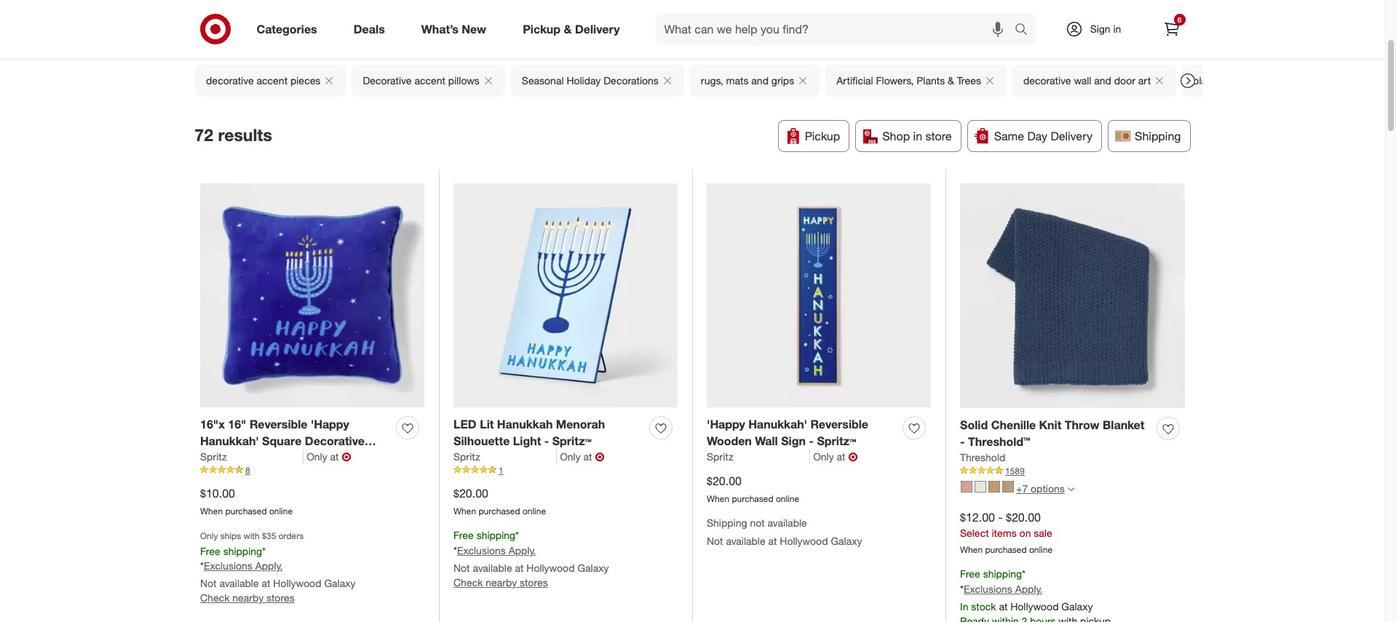 Task type: vqa. For each thing, say whether or not it's contained in the screenshot.
the leftmost order
no



Task type: describe. For each thing, give the bounding box(es) containing it.
product grouping (8)
[[375, 33, 491, 47]]

art
[[1138, 74, 1151, 87]]

what's new link
[[409, 13, 505, 45]]

type button
[[603, 24, 652, 56]]

items
[[992, 527, 1017, 539]]

deals for the deals button
[[860, 33, 889, 47]]

in for sign
[[1114, 23, 1121, 35]]

only at ¬ for 'happy hanukkah' reversible wooden wall sign - spritz™
[[813, 450, 858, 464]]

all colors + 7 more colors element
[[1068, 485, 1074, 493]]

shop in store
[[883, 129, 952, 143]]

online for square
[[269, 506, 293, 517]]

16"x
[[200, 417, 225, 432]]

department
[[522, 33, 585, 47]]

mats
[[726, 74, 748, 87]]

1 horizontal spatial sign
[[1090, 23, 1111, 35]]

when for 'happy hanukkah' reversible wooden wall sign - spritz™
[[707, 493, 730, 504]]

only for light
[[560, 450, 581, 463]]

72
[[195, 124, 213, 145]]

square
[[262, 434, 302, 448]]

solid
[[960, 418, 988, 432]]

seasonal holiday decorations
[[522, 74, 658, 87]]

led lit hanukkah menorah silhouette light - spritz™ link
[[454, 416, 644, 450]]

reversible for decorative
[[250, 417, 308, 432]]

light
[[513, 434, 541, 448]]

door
[[1114, 74, 1135, 87]]

threshold link
[[960, 450, 1006, 465]]

6 link
[[1156, 13, 1188, 45]]

$35
[[262, 531, 276, 542]]

seasonal holiday decorations button
[[511, 65, 684, 97]]

threshold
[[960, 451, 1006, 464]]

what's new
[[421, 22, 486, 36]]

department button
[[510, 24, 597, 56]]

check nearby stores button for $20.00 the exclusions apply. link
[[454, 576, 548, 591]]

lit
[[480, 417, 494, 432]]

- inside 16"x 16" reversible 'happy hanukkah' square decorative pillow - spritz™
[[236, 450, 241, 465]]

decorative accent pieces
[[206, 74, 320, 87]]

1589 link
[[960, 465, 1185, 478]]

blankets
[[1193, 74, 1231, 87]]

shop for shop by
[[920, 33, 947, 47]]

wooden
[[707, 434, 752, 448]]

solid chenille knit throw blanket - threshold™
[[960, 418, 1145, 449]]

delivery for same day delivery
[[1051, 129, 1093, 143]]

pickup & delivery link
[[510, 13, 638, 45]]

results
[[218, 124, 272, 145]]

seasonal
[[522, 74, 564, 87]]

same
[[994, 129, 1024, 143]]

ships
[[220, 531, 241, 542]]

shipping not available not available at hollywood galaxy
[[707, 517, 862, 548]]

throw
[[1065, 418, 1100, 432]]

- inside solid chenille knit throw blanket - threshold™
[[960, 435, 965, 449]]

blankets and throws button
[[1182, 65, 1310, 97]]

online for light
[[523, 506, 546, 517]]

free for free shipping * * exclusions apply.
[[960, 568, 981, 581]]

galaxy inside "shipping not available not available at hollywood galaxy"
[[831, 535, 862, 548]]

- inside led lit hanukkah menorah silhouette light - spritz™
[[544, 434, 549, 448]]

free inside only ships with $35 orders free shipping * * exclusions apply. not available at hollywood galaxy check nearby stores
[[200, 545, 220, 557]]

new
[[462, 22, 486, 36]]

pickup & delivery
[[523, 22, 620, 36]]

not inside "shipping not available not available at hollywood galaxy"
[[707, 535, 723, 548]]

grips
[[771, 74, 794, 87]]

& inside button
[[948, 74, 954, 87]]

plants
[[916, 74, 945, 87]]

rugs, mats and grips button
[[690, 65, 820, 97]]

6
[[1178, 15, 1182, 24]]

select
[[960, 527, 989, 539]]

0 horizontal spatial exclusions apply. link
[[204, 560, 283, 573]]

wall
[[1074, 74, 1091, 87]]

check inside only ships with $35 orders free shipping * * exclusions apply. not available at hollywood galaxy check nearby stores
[[200, 592, 230, 605]]

reversible for -
[[811, 417, 869, 432]]

16"
[[228, 417, 246, 432]]

decorative inside decorative accent pillows button
[[362, 74, 411, 87]]

+7 options button
[[954, 477, 1081, 501]]

sign in
[[1090, 23, 1121, 35]]

decorative for decorative accent pieces
[[206, 74, 253, 87]]

apply. inside only ships with $35 orders free shipping * * exclusions apply. not available at hollywood galaxy check nearby stores
[[255, 560, 283, 573]]

free shipping * * exclusions apply.
[[960, 568, 1043, 596]]

holiday
[[566, 74, 601, 87]]

exclusions for free shipping * * exclusions apply. not available at hollywood galaxy check nearby stores
[[457, 545, 506, 557]]

accent for decorative
[[414, 74, 445, 87]]

sold by
[[790, 33, 829, 47]]

rugs,
[[701, 74, 723, 87]]

spritz for 16"x 16" reversible 'happy hanukkah' square decorative pillow - spritz™
[[200, 450, 227, 463]]

search
[[1008, 23, 1043, 38]]

only at ¬ for 16"x 16" reversible 'happy hanukkah' square decorative pillow - spritz™
[[307, 450, 351, 464]]

categories link
[[244, 13, 335, 45]]

filter (8) button
[[195, 24, 283, 56]]

16"x 16" reversible 'happy hanukkah' square decorative pillow - spritz™ link
[[200, 416, 390, 465]]

trees
[[957, 74, 981, 87]]

pickup button
[[778, 120, 850, 152]]

sale
[[1034, 527, 1052, 539]]

only ships with $35 orders free shipping * * exclusions apply. not available at hollywood galaxy check nearby stores
[[200, 531, 356, 605]]

What can we help you find? suggestions appear below search field
[[656, 13, 1018, 45]]

decorative accent pillows button
[[352, 65, 505, 97]]

deals link
[[341, 13, 403, 45]]

1 link
[[454, 464, 678, 477]]

flowers,
[[876, 74, 914, 87]]

sign inside the 'happy hanukkah' reversible wooden wall sign - spritz™
[[781, 434, 806, 448]]

$20.00 when purchased online for silhouette
[[454, 486, 546, 517]]

- inside $12.00 - $20.00 select items on sale when purchased online
[[998, 510, 1003, 525]]

purchased for hanukkah'
[[225, 506, 267, 517]]

accent for decorative
[[256, 74, 287, 87]]

$20.00 when purchased online for wall
[[707, 474, 799, 504]]

apply. for free shipping * * exclusions apply.
[[1015, 583, 1043, 596]]

in
[[960, 601, 969, 613]]

2 (8) from the left
[[477, 33, 491, 47]]

purchased inside $12.00 - $20.00 select items on sale when purchased online
[[985, 544, 1027, 555]]

spritz™ inside 16"x 16" reversible 'happy hanukkah' square decorative pillow - spritz™
[[244, 450, 284, 465]]

silhouette
[[454, 434, 510, 448]]

pieces
[[290, 74, 320, 87]]

spritz link for silhouette
[[454, 450, 557, 464]]

free shipping * * exclusions apply. not available at hollywood galaxy check nearby stores
[[454, 530, 609, 589]]

- inside the 'happy hanukkah' reversible wooden wall sign - spritz™
[[809, 434, 814, 448]]

not
[[750, 517, 765, 530]]

1
[[499, 465, 504, 476]]

neutral image
[[1003, 482, 1014, 493]]

pillow
[[200, 450, 233, 465]]

only for sign
[[813, 450, 834, 463]]

by for sold by
[[817, 33, 829, 47]]

orders
[[279, 531, 304, 542]]

delivery for pickup & delivery
[[575, 22, 620, 36]]

spritz™ for reversible
[[817, 434, 857, 448]]

brand
[[728, 33, 759, 47]]

decorative accent pieces button
[[195, 65, 346, 97]]

$10.00
[[200, 486, 235, 501]]

decorative wall and door art button
[[1012, 65, 1176, 97]]

rugs, mats and grips
[[701, 74, 794, 87]]



Task type: locate. For each thing, give the bounding box(es) containing it.
hanukkah' down 16"
[[200, 434, 259, 448]]

1 horizontal spatial ¬
[[595, 450, 605, 464]]

1 spritz link from the left
[[200, 450, 304, 464]]

1 vertical spatial decorative
[[305, 434, 365, 448]]

in up door
[[1114, 23, 1121, 35]]

2 decorative from the left
[[1023, 74, 1071, 87]]

1 vertical spatial delivery
[[1051, 129, 1093, 143]]

1 (8) from the left
[[258, 33, 272, 47]]

only up 8 "link"
[[307, 450, 327, 463]]

2 vertical spatial free
[[960, 568, 981, 581]]

- up items
[[998, 510, 1003, 525]]

16"x 16" reversible 'happy hanukkah' square decorative pillow - spritz™
[[200, 417, 365, 465]]

options
[[1031, 483, 1065, 495]]

spritz link for wall
[[707, 450, 810, 464]]

free for free shipping * * exclusions apply. not available at hollywood galaxy check nearby stores
[[454, 530, 474, 542]]

0 horizontal spatial $20.00 when purchased online
[[454, 486, 546, 517]]

exclusions inside only ships with $35 orders free shipping * * exclusions apply. not available at hollywood galaxy check nearby stores
[[204, 560, 253, 573]]

not inside only ships with $35 orders free shipping * * exclusions apply. not available at hollywood galaxy check nearby stores
[[200, 578, 217, 590]]

1 accent from the left
[[256, 74, 287, 87]]

led lit hanukkah menorah silhouette light - spritz™
[[454, 417, 605, 448]]

and right "wall"
[[1094, 74, 1111, 87]]

0 horizontal spatial exclusions
[[204, 560, 253, 573]]

artificial flowers, plants & trees
[[836, 74, 981, 87]]

with
[[244, 531, 260, 542]]

decorative inside button
[[206, 74, 253, 87]]

purchased inside $10.00 when purchased online
[[225, 506, 267, 517]]

spritz down wooden
[[707, 450, 734, 463]]

accent left pillows
[[414, 74, 445, 87]]

decorative down filter (8) button
[[206, 74, 253, 87]]

when down silhouette
[[454, 506, 476, 517]]

1 horizontal spatial exclusions
[[457, 545, 506, 557]]

apply. inside free shipping * * exclusions apply.
[[1015, 583, 1043, 596]]

price
[[671, 33, 697, 47]]

2 horizontal spatial ¬
[[849, 450, 858, 464]]

0 vertical spatial delivery
[[575, 22, 620, 36]]

& up holiday
[[564, 22, 572, 36]]

1 by from the left
[[817, 33, 829, 47]]

in
[[1114, 23, 1121, 35], [913, 129, 923, 143]]

$20.00 inside $12.00 - $20.00 select items on sale when purchased online
[[1006, 510, 1041, 525]]

1 horizontal spatial $20.00
[[707, 474, 742, 488]]

(8) right filter
[[258, 33, 272, 47]]

'happy up 8 "link"
[[311, 417, 349, 432]]

shipping for free shipping * * exclusions apply.
[[983, 568, 1022, 581]]

+7
[[1016, 483, 1028, 495]]

and left the throws
[[1234, 74, 1251, 87]]

2 reversible from the left
[[811, 417, 869, 432]]

1 horizontal spatial decorative
[[1023, 74, 1071, 87]]

exclusions apply. link for $12.00 - $20.00
[[964, 583, 1043, 596]]

decorative inside 16"x 16" reversible 'happy hanukkah' square decorative pillow - spritz™
[[305, 434, 365, 448]]

hanukkah' inside 16"x 16" reversible 'happy hanukkah' square decorative pillow - spritz™
[[200, 434, 259, 448]]

2 vertical spatial shipping
[[983, 568, 1022, 581]]

available inside free shipping * * exclusions apply. not available at hollywood galaxy check nearby stores
[[473, 562, 512, 575]]

apply. for free shipping * * exclusions apply. not available at hollywood galaxy check nearby stores
[[509, 545, 536, 557]]

$20.00 when purchased online down 1 at the left of the page
[[454, 486, 546, 517]]

shipping
[[1135, 129, 1181, 143], [707, 517, 747, 530]]

- left 8
[[236, 450, 241, 465]]

online inside $10.00 when purchased online
[[269, 506, 293, 517]]

0 horizontal spatial shipping
[[223, 545, 262, 557]]

purchased for wall
[[732, 493, 774, 504]]

available
[[768, 517, 807, 530], [726, 535, 766, 548], [473, 562, 512, 575], [219, 578, 259, 590]]

when inside $12.00 - $20.00 select items on sale when purchased online
[[960, 544, 983, 555]]

2 and from the left
[[1094, 74, 1111, 87]]

check nearby stores button
[[454, 576, 548, 591], [200, 591, 295, 606]]

shipping inside only ships with $35 orders free shipping * * exclusions apply. not available at hollywood galaxy check nearby stores
[[223, 545, 262, 557]]

'happy hanukkah' reversible wooden wall sign - spritz™
[[707, 417, 869, 448]]

2 'happy from the left
[[707, 417, 745, 432]]

0 horizontal spatial ¬
[[342, 450, 351, 464]]

2 horizontal spatial spritz™
[[817, 434, 857, 448]]

1 horizontal spatial spritz link
[[454, 450, 557, 464]]

1 vertical spatial free
[[200, 545, 220, 557]]

blush image
[[961, 482, 973, 493]]

in stock at  hollywood galaxy
[[960, 601, 1093, 613]]

spritz link up 8
[[200, 450, 304, 464]]

blanket
[[1103, 418, 1145, 432]]

only at ¬ for led lit hanukkah menorah silhouette light - spritz™
[[560, 450, 605, 464]]

decorative
[[206, 74, 253, 87], [1023, 74, 1071, 87]]

1 vertical spatial hanukkah'
[[200, 434, 259, 448]]

0 horizontal spatial &
[[564, 22, 572, 36]]

spritz™ inside led lit hanukkah menorah silhouette light - spritz™
[[552, 434, 592, 448]]

nearby inside only ships with $35 orders free shipping * * exclusions apply. not available at hollywood galaxy check nearby stores
[[232, 592, 264, 605]]

cream image
[[975, 482, 987, 493]]

shipping for shipping not available not available at hollywood galaxy
[[707, 517, 747, 530]]

shipping inside free shipping * * exclusions apply. not available at hollywood galaxy check nearby stores
[[477, 530, 516, 542]]

when inside $10.00 when purchased online
[[200, 506, 223, 517]]

only at ¬
[[307, 450, 351, 464], [560, 450, 605, 464], [813, 450, 858, 464]]

pickup
[[523, 22, 561, 36], [805, 129, 840, 143]]

0 vertical spatial apply.
[[509, 545, 536, 557]]

0 horizontal spatial shop
[[883, 129, 910, 143]]

stock
[[971, 601, 996, 613]]

exclusions for free shipping * * exclusions apply.
[[964, 583, 1013, 596]]

16"x 16" reversible 'happy hanukkah' square decorative pillow - spritz™ image
[[200, 184, 424, 408], [200, 184, 424, 408]]

$20.00 for 'happy hanukkah' reversible wooden wall sign - spritz™
[[707, 474, 742, 488]]

filter
[[227, 33, 255, 47]]

1 horizontal spatial delivery
[[1051, 129, 1093, 143]]

1 vertical spatial pickup
[[805, 129, 840, 143]]

stores inside only ships with $35 orders free shipping * * exclusions apply. not available at hollywood galaxy check nearby stores
[[266, 592, 295, 605]]

hanukkah'
[[749, 417, 807, 432], [200, 434, 259, 448]]

shop by button
[[907, 24, 975, 56]]

0 vertical spatial nearby
[[486, 577, 517, 589]]

2 horizontal spatial spritz link
[[707, 450, 810, 464]]

0 vertical spatial pickup
[[523, 22, 561, 36]]

0 horizontal spatial in
[[913, 129, 923, 143]]

exclusions inside free shipping * * exclusions apply. not available at hollywood galaxy check nearby stores
[[457, 545, 506, 557]]

decorations
[[603, 74, 658, 87]]

stores inside free shipping * * exclusions apply. not available at hollywood galaxy check nearby stores
[[520, 577, 548, 589]]

0 vertical spatial exclusions
[[457, 545, 506, 557]]

$20.00 when purchased online
[[707, 474, 799, 504], [454, 486, 546, 517]]

sign right the wall
[[781, 434, 806, 448]]

decorative up 8 "link"
[[305, 434, 365, 448]]

$20.00 down wooden
[[707, 474, 742, 488]]

2 horizontal spatial apply.
[[1015, 583, 1043, 596]]

at inside only ships with $35 orders free shipping * * exclusions apply. not available at hollywood galaxy check nearby stores
[[262, 578, 270, 590]]

nearby
[[486, 577, 517, 589], [232, 592, 264, 605]]

on
[[1020, 527, 1031, 539]]

$12.00 - $20.00 select items on sale when purchased online
[[960, 510, 1053, 555]]

shop inside button
[[920, 33, 947, 47]]

1 vertical spatial &
[[948, 74, 954, 87]]

pickup up seasonal
[[523, 22, 561, 36]]

shipping
[[477, 530, 516, 542], [223, 545, 262, 557], [983, 568, 1022, 581]]

stores
[[520, 577, 548, 589], [266, 592, 295, 605]]

available inside only ships with $35 orders free shipping * * exclusions apply. not available at hollywood galaxy check nearby stores
[[219, 578, 259, 590]]

hanukkah
[[497, 417, 553, 432]]

0 horizontal spatial decorative
[[206, 74, 253, 87]]

1 horizontal spatial only at ¬
[[560, 450, 605, 464]]

and inside rugs, mats and grips button
[[751, 74, 768, 87]]

only left ships
[[200, 531, 218, 542]]

2 horizontal spatial shipping
[[983, 568, 1022, 581]]

shipping up the stock at the bottom right of the page
[[983, 568, 1022, 581]]

pillows
[[448, 74, 479, 87]]

spritz link for hanukkah'
[[200, 450, 304, 464]]

0 vertical spatial hanukkah'
[[749, 417, 807, 432]]

1 horizontal spatial in
[[1114, 23, 1121, 35]]

shop left the store
[[883, 129, 910, 143]]

72 results
[[195, 124, 272, 145]]

'happy inside the 'happy hanukkah' reversible wooden wall sign - spritz™
[[707, 417, 745, 432]]

3 ¬ from the left
[[849, 450, 858, 464]]

1 vertical spatial stores
[[266, 592, 295, 605]]

- down solid
[[960, 435, 965, 449]]

shipping down with
[[223, 545, 262, 557]]

when for 16"x 16" reversible 'happy hanukkah' square decorative pillow - spritz™
[[200, 506, 223, 517]]

$20.00 for led lit hanukkah menorah silhouette light - spritz™
[[454, 486, 488, 501]]

0 horizontal spatial not
[[200, 578, 217, 590]]

brand button
[[715, 24, 771, 56]]

and
[[751, 74, 768, 87], [1094, 74, 1111, 87], [1234, 74, 1251, 87]]

¬ for 16"x 16" reversible 'happy hanukkah' square decorative pillow - spritz™
[[342, 450, 351, 464]]

1 'happy from the left
[[311, 417, 349, 432]]

0 horizontal spatial spritz link
[[200, 450, 304, 464]]

1 vertical spatial sign
[[781, 434, 806, 448]]

and for mats
[[751, 74, 768, 87]]

1 vertical spatial shipping
[[707, 517, 747, 530]]

1 horizontal spatial apply.
[[509, 545, 536, 557]]

1 reversible from the left
[[250, 417, 308, 432]]

spritz link up 1 at the left of the page
[[454, 450, 557, 464]]

0 vertical spatial not
[[707, 535, 723, 548]]

2 by from the left
[[950, 33, 963, 47]]

galaxy inside only ships with $35 orders free shipping * * exclusions apply. not available at hollywood galaxy check nearby stores
[[324, 578, 356, 590]]

shipping left "not"
[[707, 517, 747, 530]]

1 vertical spatial check
[[200, 592, 230, 605]]

'happy inside 16"x 16" reversible 'happy hanukkah' square decorative pillow - spritz™
[[311, 417, 349, 432]]

1 decorative from the left
[[206, 74, 253, 87]]

decorative for decorative wall and door art
[[1023, 74, 1071, 87]]

reversible inside 16"x 16" reversible 'happy hanukkah' square decorative pillow - spritz™
[[250, 417, 308, 432]]

pickup down the artificial
[[805, 129, 840, 143]]

exclusions inside free shipping * * exclusions apply.
[[964, 583, 1013, 596]]

2 horizontal spatial free
[[960, 568, 981, 581]]

1589
[[1005, 466, 1025, 477]]

all colors + 7 more colors image
[[1068, 486, 1074, 493]]

shipping down art on the top of page
[[1135, 129, 1181, 143]]

0 horizontal spatial check
[[200, 592, 230, 605]]

led
[[454, 417, 477, 432]]

and inside blankets and throws button
[[1234, 74, 1251, 87]]

shipping for shipping
[[1135, 129, 1181, 143]]

1 horizontal spatial shop
[[920, 33, 947, 47]]

0 vertical spatial exclusions apply. link
[[457, 545, 536, 557]]

2 only at ¬ from the left
[[560, 450, 605, 464]]

same day delivery
[[994, 129, 1093, 143]]

shop up plants
[[920, 33, 947, 47]]

purchased up with
[[225, 506, 267, 517]]

1 horizontal spatial pickup
[[805, 129, 840, 143]]

1 horizontal spatial shipping
[[1135, 129, 1181, 143]]

check inside free shipping * * exclusions apply. not available at hollywood galaxy check nearby stores
[[454, 577, 483, 589]]

artificial flowers, plants & trees button
[[825, 65, 1006, 97]]

1 vertical spatial nearby
[[232, 592, 264, 605]]

decorative left "wall"
[[1023, 74, 1071, 87]]

3 spritz from the left
[[707, 450, 734, 463]]

shop in store button
[[856, 120, 962, 152]]

sold by button
[[777, 24, 841, 56]]

1 vertical spatial shop
[[883, 129, 910, 143]]

same day delivery button
[[967, 120, 1102, 152]]

8 link
[[200, 464, 424, 477]]

shop inside button
[[883, 129, 910, 143]]

hanukkah' up the wall
[[749, 417, 807, 432]]

$20.00
[[707, 474, 742, 488], [454, 486, 488, 501], [1006, 510, 1041, 525]]

only inside only ships with $35 orders free shipping * * exclusions apply. not available at hollywood galaxy check nearby stores
[[200, 531, 218, 542]]

0 horizontal spatial shipping
[[707, 517, 747, 530]]

reversible inside the 'happy hanukkah' reversible wooden wall sign - spritz™
[[811, 417, 869, 432]]

$20.00 up on
[[1006, 510, 1041, 525]]

(8) right grouping
[[477, 33, 491, 47]]

purchased
[[732, 493, 774, 504], [225, 506, 267, 517], [479, 506, 520, 517], [985, 544, 1027, 555]]

at
[[330, 450, 339, 463], [584, 450, 592, 463], [837, 450, 846, 463], [768, 535, 777, 548], [515, 562, 524, 575], [262, 578, 270, 590], [999, 601, 1008, 613]]

shipping inside free shipping * * exclusions apply.
[[983, 568, 1022, 581]]

$20.00 down silhouette
[[454, 486, 488, 501]]

0 horizontal spatial spritz
[[200, 450, 227, 463]]

spritz for led lit hanukkah menorah silhouette light - spritz™
[[454, 450, 480, 463]]

accent left "pieces" at top
[[256, 74, 287, 87]]

deals inside button
[[860, 33, 889, 47]]

deals left the what's
[[354, 22, 385, 36]]

by right sold
[[817, 33, 829, 47]]

accent
[[256, 74, 287, 87], [414, 74, 445, 87]]

1 vertical spatial in
[[913, 129, 923, 143]]

when for led lit hanukkah menorah silhouette light - spritz™
[[454, 506, 476, 517]]

store
[[926, 129, 952, 143]]

2 horizontal spatial only at ¬
[[813, 450, 858, 464]]

and for wall
[[1094, 74, 1111, 87]]

¬ for led lit hanukkah menorah silhouette light - spritz™
[[595, 450, 605, 464]]

1 horizontal spatial and
[[1094, 74, 1111, 87]]

deals for deals link
[[354, 22, 385, 36]]

1 only at ¬ from the left
[[307, 450, 351, 464]]

shipping inside "shipping not available not available at hollywood galaxy"
[[707, 517, 747, 530]]

in left the store
[[913, 129, 923, 143]]

sign up decorative wall and door art "button"
[[1090, 23, 1111, 35]]

2 horizontal spatial exclusions apply. link
[[964, 583, 1043, 596]]

nearby inside free shipping * * exclusions apply. not available at hollywood galaxy check nearby stores
[[486, 577, 517, 589]]

1 vertical spatial check nearby stores button
[[200, 591, 295, 606]]

online for sign
[[776, 493, 799, 504]]

shop for shop in store
[[883, 129, 910, 143]]

0 vertical spatial stores
[[520, 577, 548, 589]]

2 spritz link from the left
[[454, 450, 557, 464]]

- right the wall
[[809, 434, 814, 448]]

1 vertical spatial apply.
[[255, 560, 283, 573]]

deals button
[[847, 24, 901, 56]]

-
[[544, 434, 549, 448], [809, 434, 814, 448], [960, 435, 965, 449], [236, 450, 241, 465], [998, 510, 1003, 525]]

2 spritz from the left
[[454, 450, 480, 463]]

0 horizontal spatial $20.00
[[454, 486, 488, 501]]

solid chenille knit throw blanket - threshold™ image
[[960, 184, 1185, 409], [960, 184, 1185, 409]]

spritz
[[200, 450, 227, 463], [454, 450, 480, 463], [707, 450, 734, 463]]

delivery inside button
[[1051, 129, 1093, 143]]

shipping button
[[1108, 120, 1191, 152]]

1 horizontal spatial shipping
[[477, 530, 516, 542]]

1 horizontal spatial reversible
[[811, 417, 869, 432]]

0 horizontal spatial hanukkah'
[[200, 434, 259, 448]]

free inside free shipping * * exclusions apply. not available at hollywood galaxy check nearby stores
[[454, 530, 474, 542]]

'happy up wooden
[[707, 417, 745, 432]]

reversible
[[250, 417, 308, 432], [811, 417, 869, 432]]

hollywood inside only ships with $35 orders free shipping * * exclusions apply. not available at hollywood galaxy check nearby stores
[[273, 578, 321, 590]]

pickup inside button
[[805, 129, 840, 143]]

pickup for pickup & delivery
[[523, 22, 561, 36]]

0 vertical spatial shipping
[[1135, 129, 1181, 143]]

spritz link
[[200, 450, 304, 464], [454, 450, 557, 464], [707, 450, 810, 464]]

0 vertical spatial &
[[564, 22, 572, 36]]

and inside decorative wall and door art "button"
[[1094, 74, 1111, 87]]

0 horizontal spatial and
[[751, 74, 768, 87]]

$20.00 when purchased online up "not"
[[707, 474, 799, 504]]

spritz down silhouette
[[454, 450, 480, 463]]

only down 'happy hanukkah' reversible wooden wall sign - spritz™ link
[[813, 450, 834, 463]]

pickup for pickup
[[805, 129, 840, 143]]

and right mats
[[751, 74, 768, 87]]

'happy hanukkah' reversible wooden wall sign - spritz™ link
[[707, 416, 897, 450]]

by for shop by
[[950, 33, 963, 47]]

(8) inside button
[[258, 33, 272, 47]]

by inside sold by button
[[817, 33, 829, 47]]

'happy hanukkah' reversible wooden wall sign - spritz™ image
[[707, 184, 931, 408], [707, 184, 931, 408]]

online up "shipping not available not available at hollywood galaxy"
[[776, 493, 799, 504]]

online inside $12.00 - $20.00 select items on sale when purchased online
[[1029, 544, 1053, 555]]

when down select
[[960, 544, 983, 555]]

by up trees
[[950, 33, 963, 47]]

spritz link down the wall
[[707, 450, 810, 464]]

in inside button
[[913, 129, 923, 143]]

decorative inside "button"
[[1023, 74, 1071, 87]]

3 only at ¬ from the left
[[813, 450, 858, 464]]

spritz for 'happy hanukkah' reversible wooden wall sign - spritz™
[[707, 450, 734, 463]]

purchased up "not"
[[732, 493, 774, 504]]

not inside free shipping * * exclusions apply. not available at hollywood galaxy check nearby stores
[[454, 562, 470, 575]]

hollywood inside "shipping not available not available at hollywood galaxy"
[[780, 535, 828, 548]]

sign in link
[[1053, 13, 1144, 45]]

purchased for silhouette
[[479, 506, 520, 517]]

0 vertical spatial shop
[[920, 33, 947, 47]]

1 horizontal spatial not
[[454, 562, 470, 575]]

shipping down 1 at the left of the page
[[477, 530, 516, 542]]

purchased down 1 at the left of the page
[[479, 506, 520, 517]]

& left trees
[[948, 74, 954, 87]]

1 horizontal spatial (8)
[[477, 33, 491, 47]]

0 horizontal spatial check nearby stores button
[[200, 591, 295, 606]]

1 horizontal spatial check
[[454, 577, 483, 589]]

+7 options
[[1016, 483, 1065, 495]]

0 horizontal spatial apply.
[[255, 560, 283, 573]]

spritz™ inside the 'happy hanukkah' reversible wooden wall sign - spritz™
[[817, 434, 857, 448]]

(8)
[[258, 33, 272, 47], [477, 33, 491, 47]]

only for square
[[307, 450, 327, 463]]

galaxy inside free shipping * * exclusions apply. not available at hollywood galaxy check nearby stores
[[578, 562, 609, 575]]

check nearby stores button for the leftmost the exclusions apply. link
[[200, 591, 295, 606]]

0 vertical spatial free
[[454, 530, 474, 542]]

0 horizontal spatial (8)
[[258, 33, 272, 47]]

spritz down 16"x at the left bottom of the page
[[200, 450, 227, 463]]

exclusions apply. link
[[457, 545, 536, 557], [204, 560, 283, 573], [964, 583, 1043, 596]]

'happy
[[311, 417, 349, 432], [707, 417, 745, 432]]

2 horizontal spatial $20.00
[[1006, 510, 1041, 525]]

1 vertical spatial exclusions apply. link
[[204, 560, 283, 573]]

grouping
[[423, 33, 474, 47]]

when down $10.00
[[200, 506, 223, 517]]

1 and from the left
[[751, 74, 768, 87]]

hollywood inside free shipping * * exclusions apply. not available at hollywood galaxy check nearby stores
[[527, 562, 575, 575]]

free inside free shipping * * exclusions apply.
[[960, 568, 981, 581]]

2 horizontal spatial spritz
[[707, 450, 734, 463]]

spritz™ down square on the left bottom
[[244, 450, 284, 465]]

0 vertical spatial sign
[[1090, 23, 1111, 35]]

2 horizontal spatial and
[[1234, 74, 1251, 87]]

0 horizontal spatial delivery
[[575, 22, 620, 36]]

only
[[307, 450, 327, 463], [560, 450, 581, 463], [813, 450, 834, 463], [200, 531, 218, 542]]

3 and from the left
[[1234, 74, 1251, 87]]

1 horizontal spatial 'happy
[[707, 417, 745, 432]]

shop by
[[920, 33, 963, 47]]

¬ for 'happy hanukkah' reversible wooden wall sign - spritz™
[[849, 450, 858, 464]]

exclusions apply. link for $20.00
[[457, 545, 536, 557]]

decorative down product
[[362, 74, 411, 87]]

wall
[[755, 434, 778, 448]]

0 horizontal spatial stores
[[266, 592, 295, 605]]

shipping for free shipping * * exclusions apply. not available at hollywood galaxy check nearby stores
[[477, 530, 516, 542]]

online down sale
[[1029, 544, 1053, 555]]

apply. inside free shipping * * exclusions apply. not available at hollywood galaxy check nearby stores
[[509, 545, 536, 557]]

in for shop
[[913, 129, 923, 143]]

at inside "shipping not available not available at hollywood galaxy"
[[768, 535, 777, 548]]

0 horizontal spatial spritz™
[[244, 450, 284, 465]]

deals up the artificial
[[860, 33, 889, 47]]

0 horizontal spatial by
[[817, 33, 829, 47]]

by inside shop by button
[[950, 33, 963, 47]]

gold image
[[989, 482, 1000, 493]]

0 horizontal spatial reversible
[[250, 417, 308, 432]]

1 horizontal spatial accent
[[414, 74, 445, 87]]

*
[[516, 530, 519, 542], [454, 545, 457, 557], [262, 545, 266, 557], [200, 560, 204, 573], [1022, 568, 1026, 581], [960, 583, 964, 596]]

2 ¬ from the left
[[595, 450, 605, 464]]

online up free shipping * * exclusions apply. not available at hollywood galaxy check nearby stores
[[523, 506, 546, 517]]

menorah
[[556, 417, 605, 432]]

only up 1 link
[[560, 450, 581, 463]]

shipping inside button
[[1135, 129, 1181, 143]]

purchased down items
[[985, 544, 1027, 555]]

1 horizontal spatial &
[[948, 74, 954, 87]]

1 ¬ from the left
[[342, 450, 351, 464]]

0 horizontal spatial only at ¬
[[307, 450, 351, 464]]

at inside free shipping * * exclusions apply. not available at hollywood galaxy check nearby stores
[[515, 562, 524, 575]]

type
[[615, 33, 640, 47]]

online up orders
[[269, 506, 293, 517]]

1 horizontal spatial hanukkah'
[[749, 417, 807, 432]]

when down wooden
[[707, 493, 730, 504]]

1 horizontal spatial $20.00 when purchased online
[[707, 474, 799, 504]]

spritz™ right the wall
[[817, 434, 857, 448]]

categories
[[257, 22, 317, 36]]

spritz™ down menorah
[[552, 434, 592, 448]]

1 spritz from the left
[[200, 450, 227, 463]]

1 vertical spatial exclusions
[[204, 560, 253, 573]]

not
[[707, 535, 723, 548], [454, 562, 470, 575], [200, 578, 217, 590]]

hanukkah' inside the 'happy hanukkah' reversible wooden wall sign - spritz™
[[749, 417, 807, 432]]

spritz™ for hanukkah
[[552, 434, 592, 448]]

0 horizontal spatial 'happy
[[311, 417, 349, 432]]

1 horizontal spatial exclusions apply. link
[[457, 545, 536, 557]]

3 spritz link from the left
[[707, 450, 810, 464]]

0 vertical spatial check
[[454, 577, 483, 589]]

2 vertical spatial exclusions apply. link
[[964, 583, 1043, 596]]

0 horizontal spatial nearby
[[232, 592, 264, 605]]

1 vertical spatial not
[[454, 562, 470, 575]]

threshold™
[[968, 435, 1031, 449]]

led lit hanukkah menorah silhouette light - spritz™ image
[[454, 184, 678, 408], [454, 184, 678, 408]]

2 vertical spatial not
[[200, 578, 217, 590]]

0 vertical spatial shipping
[[477, 530, 516, 542]]

- right light
[[544, 434, 549, 448]]

2 accent from the left
[[414, 74, 445, 87]]



